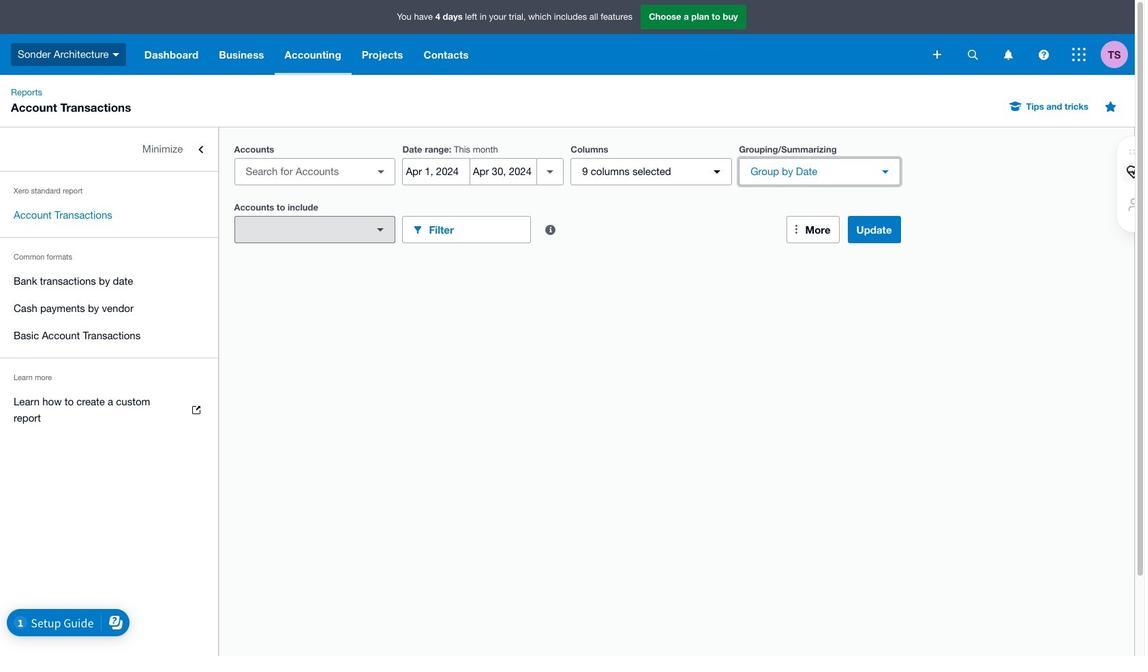 Task type: locate. For each thing, give the bounding box(es) containing it.
Select start date field
[[403, 159, 470, 185]]

Select end date field
[[470, 159, 537, 185]]

None field
[[234, 158, 396, 185]]

svg image
[[1072, 48, 1086, 61], [933, 50, 941, 59]]

banner
[[0, 0, 1135, 75]]

missing settings info button image
[[537, 216, 564, 243]]

open image
[[368, 158, 395, 185]]

1 horizontal spatial svg image
[[1072, 48, 1086, 61]]

Search for Accounts text field
[[235, 159, 370, 185]]

svg image
[[968, 49, 978, 60], [1004, 49, 1013, 60], [1039, 49, 1049, 60], [112, 53, 119, 56]]

0 horizontal spatial svg image
[[933, 50, 941, 59]]



Task type: describe. For each thing, give the bounding box(es) containing it.
remove from favorites image
[[1097, 93, 1124, 120]]

list of convenience dates image
[[537, 158, 564, 185]]



Task type: vqa. For each thing, say whether or not it's contained in the screenshot.
Dashboard link
no



